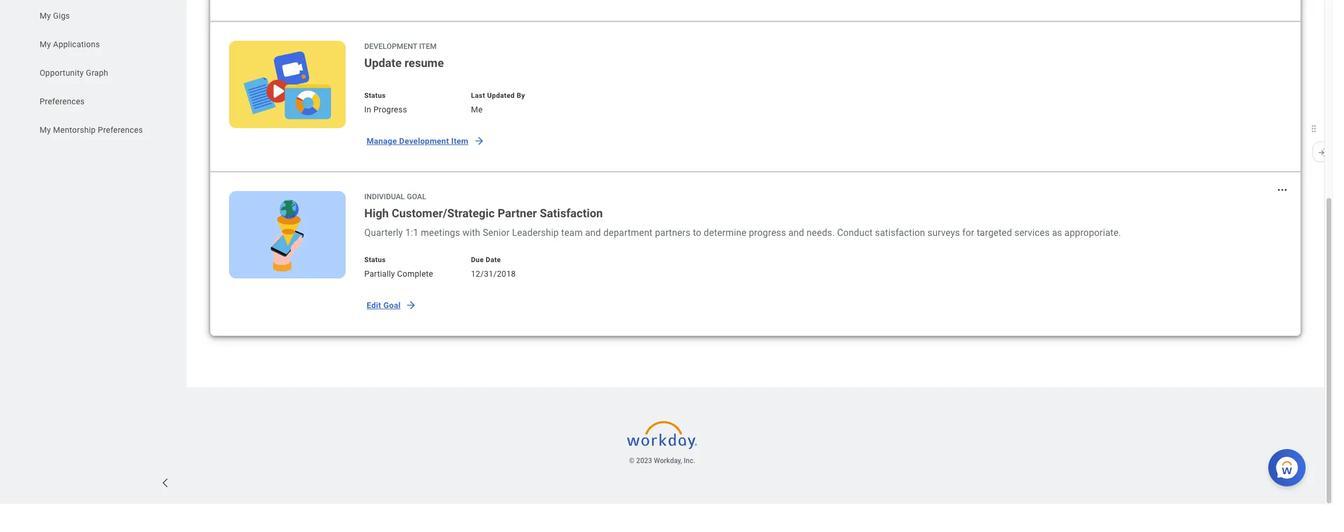 Task type: describe. For each thing, give the bounding box(es) containing it.
related actions image
[[1277, 184, 1289, 196]]

surveys
[[928, 227, 960, 238]]

as
[[1052, 227, 1062, 238]]

workday assistant region
[[1269, 445, 1311, 487]]

individual
[[364, 192, 405, 201]]

high
[[364, 206, 389, 220]]

©
[[629, 457, 635, 465]]

workday,
[[654, 457, 682, 465]]

satisfaction
[[875, 227, 925, 238]]

12/31/2018
[[471, 269, 516, 279]]

me
[[471, 105, 483, 114]]

2 and from the left
[[789, 227, 804, 238]]

manage
[[367, 136, 397, 146]]

1 and from the left
[[585, 227, 601, 238]]

my applications link
[[38, 38, 158, 50]]

2023
[[636, 457, 652, 465]]

manage development item
[[367, 136, 469, 146]]

inc.
[[684, 457, 695, 465]]

resume
[[405, 56, 444, 70]]

opportunity graph link
[[38, 67, 158, 79]]

manage development item button
[[360, 129, 490, 153]]

partner
[[498, 206, 537, 220]]

status for partially
[[364, 256, 386, 264]]

needs.
[[807, 227, 835, 238]]

my gigs
[[40, 11, 70, 20]]

team
[[561, 227, 583, 238]]

logo image
[[627, 416, 697, 455]]

mentorship
[[53, 125, 96, 135]]

leadership
[[512, 227, 559, 238]]

my for my applications
[[40, 40, 51, 49]]

my applications
[[40, 40, 100, 49]]

by
[[517, 92, 525, 100]]

quarterly
[[364, 227, 403, 238]]

my for my gigs
[[40, 11, 51, 20]]

arrow right image
[[473, 135, 485, 147]]

quarterly 1:1 meetings with senior leadership team and department partners to determine progress and needs. conduct satisfaction surveys for targeted services as approporiate.
[[364, 227, 1121, 238]]

with
[[463, 227, 480, 238]]

last updated by me
[[471, 92, 525, 114]]

edit
[[367, 301, 381, 310]]

customer/strategic
[[392, 206, 495, 220]]

due
[[471, 256, 484, 264]]

preferences link
[[38, 96, 158, 107]]



Task type: vqa. For each thing, say whether or not it's contained in the screenshot.
search image
no



Task type: locate. For each thing, give the bounding box(es) containing it.
goal for edit goal
[[383, 301, 401, 310]]

in
[[364, 105, 371, 114]]

update
[[364, 56, 402, 70]]

gigs
[[53, 11, 70, 20]]

opportunity
[[40, 68, 84, 78]]

preferences
[[40, 97, 85, 106], [98, 125, 143, 135]]

opportunity graph
[[40, 68, 108, 78]]

status partially complete
[[364, 256, 433, 279]]

my mentorship preferences
[[40, 125, 143, 135]]

and right team at the top left of page
[[585, 227, 601, 238]]

status
[[364, 92, 386, 100], [364, 256, 386, 264]]

approporiate.
[[1065, 227, 1121, 238]]

development
[[364, 42, 417, 51], [399, 136, 449, 146]]

my for my mentorship preferences
[[40, 125, 51, 135]]

determine
[[704, 227, 747, 238]]

development inside development item update resume
[[364, 42, 417, 51]]

satisfaction
[[540, 206, 603, 220]]

arrow right image
[[405, 300, 417, 311]]

0 horizontal spatial goal
[[383, 301, 401, 310]]

development item update resume
[[364, 42, 444, 70]]

1 vertical spatial my
[[40, 40, 51, 49]]

department
[[604, 227, 653, 238]]

0 vertical spatial preferences
[[40, 97, 85, 106]]

my mentorship preferences link
[[38, 124, 158, 136]]

senior
[[483, 227, 510, 238]]

to
[[693, 227, 702, 238]]

date
[[486, 256, 501, 264]]

goal right edit
[[383, 301, 401, 310]]

1 my from the top
[[40, 11, 51, 20]]

1 status from the top
[[364, 92, 386, 100]]

edit goal button
[[360, 294, 422, 317]]

and
[[585, 227, 601, 238], [789, 227, 804, 238]]

© 2023 workday, inc.
[[629, 457, 695, 465]]

edit goal
[[367, 301, 401, 310]]

graph
[[86, 68, 108, 78]]

1 horizontal spatial goal
[[407, 192, 426, 201]]

status inside status partially complete
[[364, 256, 386, 264]]

1 horizontal spatial and
[[789, 227, 804, 238]]

2 status from the top
[[364, 256, 386, 264]]

1 horizontal spatial preferences
[[98, 125, 143, 135]]

0 vertical spatial item
[[419, 42, 437, 51]]

3 my from the top
[[40, 125, 51, 135]]

chevron left image
[[160, 478, 171, 489]]

partners
[[655, 227, 691, 238]]

0 horizontal spatial preferences
[[40, 97, 85, 106]]

1 vertical spatial preferences
[[98, 125, 143, 135]]

my down my gigs
[[40, 40, 51, 49]]

status up in
[[364, 92, 386, 100]]

development inside button
[[399, 136, 449, 146]]

region containing my gigs
[[0, 0, 187, 504]]

development right the "manage"
[[399, 136, 449, 146]]

and left needs.
[[789, 227, 804, 238]]

status inside "status in progress"
[[364, 92, 386, 100]]

last
[[471, 92, 485, 100]]

due date 12/31/2018
[[471, 256, 516, 279]]

region
[[0, 0, 187, 504]]

0 horizontal spatial item
[[419, 42, 437, 51]]

progress
[[749, 227, 786, 238]]

1 vertical spatial goal
[[383, 301, 401, 310]]

item up resume at the top left of page
[[419, 42, 437, 51]]

my inside 'link'
[[40, 11, 51, 20]]

item left arrow right icon on the left top of page
[[451, 136, 469, 146]]

my gigs link
[[38, 10, 158, 22]]

2 my from the top
[[40, 40, 51, 49]]

2 vertical spatial my
[[40, 125, 51, 135]]

for
[[963, 227, 975, 238]]

my left mentorship
[[40, 125, 51, 135]]

services
[[1015, 227, 1050, 238]]

individual goal
[[364, 192, 426, 201]]

1 vertical spatial item
[[451, 136, 469, 146]]

0 vertical spatial goal
[[407, 192, 426, 201]]

preferences down opportunity
[[40, 97, 85, 106]]

0 vertical spatial my
[[40, 11, 51, 20]]

my
[[40, 11, 51, 20], [40, 40, 51, 49], [40, 125, 51, 135]]

my left gigs
[[40, 11, 51, 20]]

development up update
[[364, 42, 417, 51]]

list
[[0, 0, 187, 139]]

complete
[[397, 269, 433, 279]]

status for in
[[364, 92, 386, 100]]

goal up 'customer/strategic'
[[407, 192, 426, 201]]

goal for individual goal
[[407, 192, 426, 201]]

1 vertical spatial status
[[364, 256, 386, 264]]

applications
[[53, 40, 100, 49]]

preferences down "preferences" link
[[98, 125, 143, 135]]

list containing my gigs
[[0, 0, 187, 139]]

meetings
[[421, 227, 460, 238]]

0 horizontal spatial and
[[585, 227, 601, 238]]

0 vertical spatial status
[[364, 92, 386, 100]]

status up the partially
[[364, 256, 386, 264]]

conduct
[[837, 227, 873, 238]]

1 vertical spatial development
[[399, 136, 449, 146]]

item inside development item update resume
[[419, 42, 437, 51]]

progress
[[374, 105, 407, 114]]

goal
[[407, 192, 426, 201], [383, 301, 401, 310]]

partially
[[364, 269, 395, 279]]

goal inside button
[[383, 301, 401, 310]]

item inside button
[[451, 136, 469, 146]]

updated
[[487, 92, 515, 100]]

status in progress
[[364, 92, 407, 114]]

0 vertical spatial development
[[364, 42, 417, 51]]

item
[[419, 42, 437, 51], [451, 136, 469, 146]]

1:1
[[405, 227, 419, 238]]

high customer/strategic partner satisfaction
[[364, 206, 603, 220]]

1 horizontal spatial item
[[451, 136, 469, 146]]

targeted
[[977, 227, 1012, 238]]



